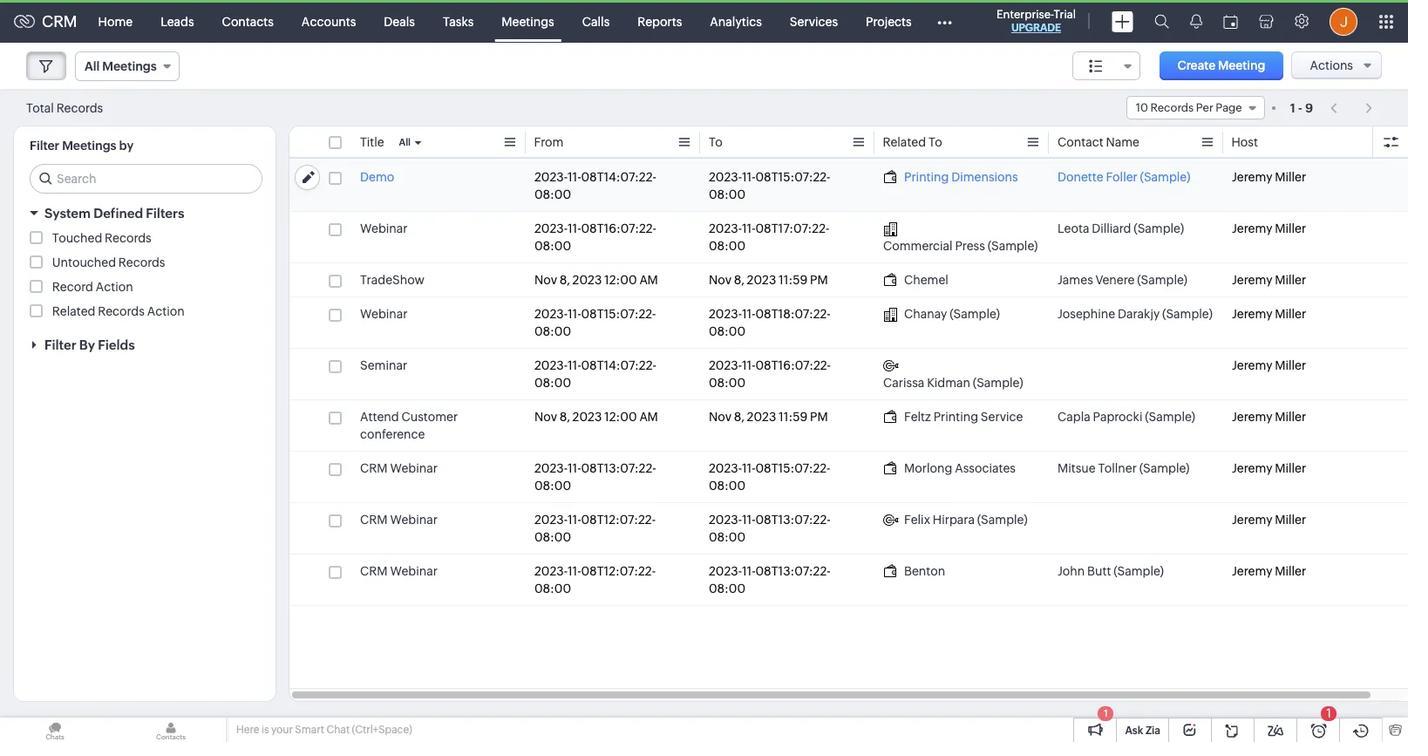 Task type: locate. For each thing, give the bounding box(es) containing it.
chemel
[[904, 273, 949, 287]]

felix
[[904, 513, 930, 527]]

create
[[1177, 58, 1216, 72]]

(sample) right darakjy
[[1162, 307, 1213, 321]]

feltz printing service
[[904, 410, 1023, 424]]

1 08t14:07:22- from the top
[[581, 170, 656, 184]]

1 vertical spatial 12:00
[[604, 410, 637, 424]]

jeremy for josephine darakjy (sample)
[[1232, 307, 1273, 321]]

(sample) inside "link"
[[1134, 221, 1184, 235]]

by
[[79, 337, 95, 352]]

jeremy
[[1232, 170, 1273, 184], [1232, 221, 1273, 235], [1232, 273, 1273, 287], [1232, 307, 1273, 321], [1232, 358, 1273, 372], [1232, 410, 1273, 424], [1232, 461, 1273, 475], [1232, 513, 1273, 527], [1232, 564, 1273, 578]]

miller for donette foller (sample)
[[1275, 170, 1306, 184]]

0 vertical spatial 08t14:07:22-
[[581, 170, 656, 184]]

2023-
[[534, 170, 568, 184], [709, 170, 742, 184], [534, 221, 568, 235], [709, 221, 742, 235], [534, 307, 568, 321], [709, 307, 742, 321], [534, 358, 568, 372], [709, 358, 742, 372], [534, 461, 568, 475], [709, 461, 742, 475], [534, 513, 568, 527], [709, 513, 742, 527], [534, 564, 568, 578], [709, 564, 742, 578]]

0 vertical spatial 08t15:07:22-
[[756, 170, 830, 184]]

2 vertical spatial meetings
[[62, 139, 116, 153]]

am for tradeshow
[[639, 273, 658, 287]]

seminar
[[360, 358, 407, 372]]

1 nov 8, 2023 12:00 am from the top
[[534, 273, 658, 287]]

None field
[[1072, 51, 1140, 80]]

1 vertical spatial 2023-11-08t12:07:22- 08:00
[[534, 564, 656, 596]]

1 pm from the top
[[810, 273, 828, 287]]

08t13:07:22- for benton
[[756, 564, 831, 578]]

nov 8, 2023 11:59 pm for chemel
[[709, 273, 828, 287]]

(sample) right butt
[[1114, 564, 1164, 578]]

1 vertical spatial 11:59
[[779, 410, 808, 424]]

2 08t12:07:22- from the top
[[581, 564, 656, 578]]

crm for felix hirpara (sample)
[[360, 513, 388, 527]]

all
[[85, 59, 100, 73], [399, 137, 411, 147]]

08t12:07:22- for felix hirpara (sample)
[[581, 513, 656, 527]]

Search text field
[[31, 165, 262, 193]]

1 vertical spatial 08t13:07:22-
[[756, 513, 831, 527]]

10 Records Per Page field
[[1126, 96, 1265, 119]]

jeremy miller for james venere (sample)
[[1232, 273, 1306, 287]]

08t15:07:22- for 08t13:07:22-
[[756, 461, 830, 475]]

1 miller from the top
[[1275, 170, 1306, 184]]

1 vertical spatial 08t14:07:22-
[[581, 358, 656, 372]]

0 horizontal spatial all
[[85, 59, 100, 73]]

printing down carissa kidman (sample)
[[934, 410, 978, 424]]

1 horizontal spatial 1
[[1290, 101, 1295, 115]]

filter down "total"
[[30, 139, 59, 153]]

untouched
[[52, 255, 116, 269]]

meetings left "calls"
[[502, 14, 554, 28]]

3 crm webinar from the top
[[360, 564, 438, 578]]

meetings inside field
[[102, 59, 157, 73]]

1 11:59 from the top
[[779, 273, 808, 287]]

1 vertical spatial crm webinar link
[[360, 511, 438, 528]]

1 horizontal spatial related
[[883, 135, 927, 149]]

records down defined
[[105, 231, 151, 245]]

john
[[1058, 564, 1085, 578]]

1 vertical spatial meetings
[[102, 59, 157, 73]]

1 crm webinar from the top
[[360, 461, 438, 475]]

customer
[[402, 410, 458, 424]]

related for related to
[[883, 135, 927, 149]]

9 miller from the top
[[1275, 564, 1306, 578]]

1 vertical spatial webinar link
[[360, 305, 408, 323]]

0 vertical spatial crm webinar link
[[360, 460, 438, 477]]

josephine darakjy (sample)
[[1058, 307, 1213, 321]]

2 vertical spatial 08t15:07:22-
[[756, 461, 830, 475]]

tasks
[[443, 14, 474, 28]]

related records action
[[52, 304, 185, 318]]

crm webinar for felix
[[360, 513, 438, 527]]

mitsue
[[1058, 461, 1096, 475]]

service
[[981, 410, 1023, 424]]

1 vertical spatial nov 8, 2023 11:59 pm
[[709, 410, 828, 424]]

2 miller from the top
[[1275, 221, 1306, 235]]

2 08t14:07:22- from the top
[[581, 358, 656, 372]]

enterprise-
[[997, 8, 1054, 21]]

6 jeremy from the top
[[1232, 410, 1273, 424]]

meetings left by at the top of page
[[62, 139, 116, 153]]

1 vertical spatial 2023-11-08t14:07:22- 08:00
[[534, 358, 656, 390]]

1 vertical spatial printing
[[934, 410, 978, 424]]

filter meetings by
[[30, 139, 134, 153]]

1 vertical spatial related
[[52, 304, 95, 318]]

0 vertical spatial 2023-11-08t14:07:22- 08:00
[[534, 170, 656, 201]]

1 horizontal spatial to
[[929, 135, 943, 149]]

chats image
[[0, 718, 110, 742]]

(sample) right paprocki
[[1145, 410, 1195, 424]]

analytics
[[710, 14, 762, 28]]

jeremy miller for leota dilliard (sample)
[[1232, 221, 1306, 235]]

9 jeremy miller from the top
[[1232, 564, 1306, 578]]

2 2023-11-08t14:07:22- 08:00 from the top
[[534, 358, 656, 390]]

records
[[56, 101, 103, 115], [1150, 101, 1194, 114], [105, 231, 151, 245], [118, 255, 165, 269], [98, 304, 145, 318]]

2 vertical spatial 08t13:07:22-
[[756, 564, 831, 578]]

leota dilliard (sample)
[[1058, 221, 1184, 235]]

miller
[[1275, 170, 1306, 184], [1275, 221, 1306, 235], [1275, 273, 1306, 287], [1275, 307, 1306, 321], [1275, 358, 1306, 372], [1275, 410, 1306, 424], [1275, 461, 1306, 475], [1275, 513, 1306, 527], [1275, 564, 1306, 578]]

1 vertical spatial 08t16:07:22-
[[756, 358, 831, 372]]

0 horizontal spatial 2023-11-08t16:07:22- 08:00
[[534, 221, 656, 253]]

2 jeremy miller from the top
[[1232, 221, 1306, 235]]

related down record
[[52, 304, 95, 318]]

0 vertical spatial printing
[[904, 170, 949, 184]]

2 vertical spatial 2023-11-08t13:07:22- 08:00
[[709, 564, 831, 596]]

2 crm webinar link from the top
[[360, 511, 438, 528]]

0 horizontal spatial to
[[709, 135, 723, 149]]

crm webinar link for felix
[[360, 511, 438, 528]]

profile element
[[1319, 0, 1368, 42]]

nov 8, 2023 12:00 am
[[534, 273, 658, 287], [534, 410, 658, 424]]

7 miller from the top
[[1275, 461, 1306, 475]]

jeremy for leota dilliard (sample)
[[1232, 221, 1273, 235]]

2 am from the top
[[639, 410, 658, 424]]

5 jeremy miller from the top
[[1232, 358, 1306, 372]]

1 nov 8, 2023 11:59 pm from the top
[[709, 273, 828, 287]]

(sample) for james venere (sample)
[[1137, 273, 1188, 287]]

0 vertical spatial crm webinar
[[360, 461, 438, 475]]

(sample) right tollner on the bottom of the page
[[1139, 461, 1190, 475]]

records for untouched
[[118, 255, 165, 269]]

0 vertical spatial pm
[[810, 273, 828, 287]]

0 vertical spatial nov 8, 2023 11:59 pm
[[709, 273, 828, 287]]

3 crm webinar link from the top
[[360, 562, 438, 580]]

am
[[639, 273, 658, 287], [639, 410, 658, 424]]

0 vertical spatial 08t12:07:22-
[[581, 513, 656, 527]]

all for all meetings
[[85, 59, 100, 73]]

1 vertical spatial all
[[399, 137, 411, 147]]

7 jeremy from the top
[[1232, 461, 1273, 475]]

2 2023-11-08t12:07:22- 08:00 from the top
[[534, 564, 656, 596]]

5 jeremy from the top
[[1232, 358, 1273, 372]]

1 vertical spatial 08t15:07:22-
[[581, 307, 656, 321]]

0 vertical spatial all
[[85, 59, 100, 73]]

miller for mitsue tollner (sample)
[[1275, 461, 1306, 475]]

2 12:00 from the top
[[604, 410, 637, 424]]

3 miller from the top
[[1275, 273, 1306, 287]]

1 2023-11-08t12:07:22- 08:00 from the top
[[534, 513, 656, 544]]

create meeting
[[1177, 58, 1266, 72]]

0 vertical spatial 2023-11-08t16:07:22- 08:00
[[534, 221, 656, 253]]

deals
[[384, 14, 415, 28]]

capla
[[1058, 410, 1091, 424]]

(sample) right dilliard
[[1134, 221, 1184, 235]]

navigation
[[1322, 95, 1382, 120]]

meetings up loading icon
[[102, 59, 157, 73]]

08:00
[[534, 187, 571, 201], [709, 187, 746, 201], [534, 239, 571, 253], [709, 239, 746, 253], [534, 324, 571, 338], [709, 324, 746, 338], [534, 376, 571, 390], [709, 376, 746, 390], [534, 479, 571, 493], [709, 479, 746, 493], [534, 530, 571, 544], [709, 530, 746, 544], [534, 582, 571, 596], [709, 582, 746, 596]]

5 miller from the top
[[1275, 358, 1306, 372]]

1 2023-11-08t14:07:22- 08:00 from the top
[[534, 170, 656, 201]]

2 nov 8, 2023 11:59 pm from the top
[[709, 410, 828, 424]]

printing
[[904, 170, 949, 184], [934, 410, 978, 424]]

2023
[[573, 273, 602, 287], [747, 273, 776, 287], [573, 410, 602, 424], [747, 410, 776, 424]]

page
[[1216, 101, 1242, 114]]

11- inside 2023-11-08t17:07:22- 08:00
[[742, 221, 756, 235]]

0 horizontal spatial related
[[52, 304, 95, 318]]

0 vertical spatial 2023-11-08t15:07:22- 08:00
[[709, 170, 830, 201]]

1 crm webinar link from the top
[[360, 460, 438, 477]]

reports link
[[624, 0, 696, 42]]

2023-11-08t13:07:22- 08:00
[[534, 461, 656, 493], [709, 513, 831, 544], [709, 564, 831, 596]]

contact name
[[1058, 135, 1140, 149]]

create menu element
[[1101, 0, 1144, 42]]

0 vertical spatial related
[[883, 135, 927, 149]]

4 miller from the top
[[1275, 307, 1306, 321]]

filter for filter meetings by
[[30, 139, 59, 153]]

related
[[883, 135, 927, 149], [52, 304, 95, 318]]

filter left by
[[44, 337, 76, 352]]

1 vertical spatial action
[[147, 304, 185, 318]]

2023-11-08t12:07:22- 08:00 for felix hirpara (sample)
[[534, 513, 656, 544]]

08t12:07:22-
[[581, 513, 656, 527], [581, 564, 656, 578]]

system defined filters
[[44, 206, 184, 221]]

6 jeremy miller from the top
[[1232, 410, 1306, 424]]

0 vertical spatial 11:59
[[779, 273, 808, 287]]

9 jeremy from the top
[[1232, 564, 1273, 578]]

2 vertical spatial crm webinar link
[[360, 562, 438, 580]]

(sample) right hirpara
[[977, 513, 1028, 527]]

1 horizontal spatial 08t16:07:22-
[[756, 358, 831, 372]]

2 webinar link from the top
[[360, 305, 408, 323]]

row group
[[289, 160, 1408, 606]]

morlong associates link
[[883, 460, 1016, 477]]

related up printing dimensions link
[[883, 135, 927, 149]]

1 horizontal spatial action
[[147, 304, 185, 318]]

3 jeremy miller from the top
[[1232, 273, 1306, 287]]

0 vertical spatial webinar link
[[360, 220, 408, 237]]

(sample) for mitsue tollner (sample)
[[1139, 461, 1190, 475]]

1 vertical spatial 08t12:07:22-
[[581, 564, 656, 578]]

printing down related to at the right
[[904, 170, 949, 184]]

08t16:07:22-
[[581, 221, 656, 235], [756, 358, 831, 372]]

1 vertical spatial filter
[[44, 337, 76, 352]]

all inside field
[[85, 59, 100, 73]]

2 pm from the top
[[810, 410, 828, 424]]

webinar for morlong associates
[[390, 461, 438, 475]]

1 am from the top
[[639, 273, 658, 287]]

1
[[1290, 101, 1295, 115], [1326, 706, 1331, 720], [1104, 708, 1108, 718]]

1 vertical spatial 2023-11-08t16:07:22- 08:00
[[709, 358, 831, 390]]

create menu image
[[1112, 11, 1134, 32]]

(sample) up darakjy
[[1137, 273, 1188, 287]]

(sample) for carissa kidman (sample)
[[973, 376, 1023, 390]]

2 horizontal spatial 1
[[1326, 706, 1331, 720]]

touched records
[[52, 231, 151, 245]]

miller for capla paprocki (sample)
[[1275, 410, 1306, 424]]

1 vertical spatial pm
[[810, 410, 828, 424]]

(sample) for donette foller (sample)
[[1140, 170, 1191, 184]]

1 horizontal spatial 2023-11-08t16:07:22- 08:00
[[709, 358, 831, 390]]

services link
[[776, 0, 852, 42]]

morlong associates
[[904, 461, 1016, 475]]

james venere (sample)
[[1058, 273, 1188, 287]]

actions
[[1310, 58, 1353, 72]]

contacts
[[222, 14, 274, 28]]

signals image
[[1190, 14, 1202, 29]]

search image
[[1154, 14, 1169, 29]]

0 horizontal spatial 08t16:07:22-
[[581, 221, 656, 235]]

crm
[[42, 12, 77, 31], [360, 461, 388, 475], [360, 513, 388, 527], [360, 564, 388, 578]]

records for 10
[[1150, 101, 1194, 114]]

1 08t12:07:22- from the top
[[581, 513, 656, 527]]

jeremy for capla paprocki (sample)
[[1232, 410, 1273, 424]]

4 jeremy from the top
[[1232, 307, 1273, 321]]

webinar link down tradeshow link on the left top
[[360, 305, 408, 323]]

2023-11-08t12:07:22- 08:00
[[534, 513, 656, 544], [534, 564, 656, 596]]

11:59
[[779, 273, 808, 287], [779, 410, 808, 424]]

08t13:07:22-
[[581, 461, 656, 475], [756, 513, 831, 527], [756, 564, 831, 578]]

1 vertical spatial crm webinar
[[360, 513, 438, 527]]

webinar link down demo link
[[360, 220, 408, 237]]

1 12:00 from the top
[[604, 273, 637, 287]]

webinar link for 2023-11-08t16:07:22- 08:00
[[360, 220, 408, 237]]

2023-11-08t14:07:22- 08:00 for 2023-11-08t15:07:22- 08:00
[[534, 170, 656, 201]]

3 jeremy from the top
[[1232, 273, 1273, 287]]

crm webinar link for morlong
[[360, 460, 438, 477]]

webinar for felix hirpara (sample)
[[390, 513, 438, 527]]

2023-11-08t14:07:22- 08:00
[[534, 170, 656, 201], [534, 358, 656, 390]]

jeremy miller for mitsue tollner (sample)
[[1232, 461, 1306, 475]]

0 horizontal spatial 1
[[1104, 708, 1108, 718]]

(sample) up service
[[973, 376, 1023, 390]]

0 vertical spatial am
[[639, 273, 658, 287]]

1 webinar link from the top
[[360, 220, 408, 237]]

2023-11-08t13:07:22- 08:00 for felix hirpara (sample)
[[709, 513, 831, 544]]

profile image
[[1330, 7, 1358, 35]]

08:00 inside 2023-11-08t17:07:22- 08:00
[[709, 239, 746, 253]]

2 vertical spatial 2023-11-08t15:07:22- 08:00
[[709, 461, 830, 493]]

jeremy for john butt (sample)
[[1232, 564, 1273, 578]]

0 vertical spatial filter
[[30, 139, 59, 153]]

2023-11-08t13:07:22- 08:00 for benton
[[709, 564, 831, 596]]

2 nov 8, 2023 12:00 am from the top
[[534, 410, 658, 424]]

system defined filters button
[[14, 198, 276, 228]]

0 vertical spatial 08t16:07:22-
[[581, 221, 656, 235]]

records left loading icon
[[56, 101, 103, 115]]

records down 'touched records'
[[118, 255, 165, 269]]

1 vertical spatial nov 8, 2023 12:00 am
[[534, 410, 658, 424]]

filter inside dropdown button
[[44, 337, 76, 352]]

capla paprocki (sample)
[[1058, 410, 1195, 424]]

records inside field
[[1150, 101, 1194, 114]]

row group containing demo
[[289, 160, 1408, 606]]

0 vertical spatial 12:00
[[604, 273, 637, 287]]

0 vertical spatial nov 8, 2023 12:00 am
[[534, 273, 658, 287]]

all right "title"
[[399, 137, 411, 147]]

pm for chemel
[[810, 273, 828, 287]]

host
[[1232, 135, 1259, 149]]

1 vertical spatial 2023-11-08t13:07:22- 08:00
[[709, 513, 831, 544]]

crm webinar link
[[360, 460, 438, 477], [360, 511, 438, 528], [360, 562, 438, 580]]

hirpara
[[933, 513, 975, 527]]

10
[[1136, 101, 1148, 114]]

(sample) right the 'press'
[[988, 239, 1038, 253]]

2 vertical spatial crm webinar
[[360, 564, 438, 578]]

11:59 for chemel
[[779, 273, 808, 287]]

8 miller from the top
[[1275, 513, 1306, 527]]

signals element
[[1180, 0, 1213, 43]]

records right 10
[[1150, 101, 1194, 114]]

11:59 for feltz printing service
[[779, 410, 808, 424]]

(sample)
[[1140, 170, 1191, 184], [1134, 221, 1184, 235], [988, 239, 1038, 253], [1137, 273, 1188, 287], [950, 307, 1000, 321], [1162, 307, 1213, 321], [973, 376, 1023, 390], [1145, 410, 1195, 424], [1139, 461, 1190, 475], [977, 513, 1028, 527], [1114, 564, 1164, 578]]

(sample) for commercial press (sample)
[[988, 239, 1038, 253]]

All Meetings field
[[75, 51, 179, 81]]

1 jeremy miller from the top
[[1232, 170, 1306, 184]]

jeremy for mitsue tollner (sample)
[[1232, 461, 1273, 475]]

2 jeremy from the top
[[1232, 221, 1273, 235]]

12:00 for attend customer conference
[[604, 410, 637, 424]]

action up the filter by fields dropdown button
[[147, 304, 185, 318]]

(sample) right foller
[[1140, 170, 1191, 184]]

related for related records action
[[52, 304, 95, 318]]

from
[[534, 135, 564, 149]]

morlong
[[904, 461, 952, 475]]

1 jeremy from the top
[[1232, 170, 1273, 184]]

all up total records at the top left of page
[[85, 59, 100, 73]]

crm for benton
[[360, 564, 388, 578]]

6 miller from the top
[[1275, 410, 1306, 424]]

4 jeremy miller from the top
[[1232, 307, 1306, 321]]

(sample) for capla paprocki (sample)
[[1145, 410, 1195, 424]]

meetings
[[502, 14, 554, 28], [102, 59, 157, 73], [62, 139, 116, 153]]

crm for morlong associates
[[360, 461, 388, 475]]

2 crm webinar from the top
[[360, 513, 438, 527]]

0 vertical spatial 2023-11-08t12:07:22- 08:00
[[534, 513, 656, 544]]

08t17:07:22-
[[756, 221, 829, 235]]

felix hirpara (sample)
[[904, 513, 1028, 527]]

7 jeremy miller from the top
[[1232, 461, 1306, 475]]

seminar link
[[360, 357, 407, 374]]

is
[[261, 724, 269, 736]]

action up the related records action
[[96, 280, 133, 294]]

crm link
[[14, 12, 77, 31]]

accounts link
[[288, 0, 370, 42]]

1 vertical spatial am
[[639, 410, 658, 424]]

crm webinar for morlong
[[360, 461, 438, 475]]

1 horizontal spatial all
[[399, 137, 411, 147]]

by
[[119, 139, 134, 153]]

2 11:59 from the top
[[779, 410, 808, 424]]

records up "fields"
[[98, 304, 145, 318]]

0 horizontal spatial action
[[96, 280, 133, 294]]

miller for josephine darakjy (sample)
[[1275, 307, 1306, 321]]



Task type: describe. For each thing, give the bounding box(es) containing it.
create meeting button
[[1160, 51, 1283, 80]]

chanay
[[904, 307, 947, 321]]

8 jeremy from the top
[[1232, 513, 1273, 527]]

08t14:07:22- for 2023-11-08t16:07:22- 08:00
[[581, 358, 656, 372]]

nov 8, 2023 12:00 am for tradeshow
[[534, 273, 658, 287]]

records for touched
[[105, 231, 151, 245]]

john butt (sample) link
[[1058, 562, 1164, 580]]

(sample) for leota dilliard (sample)
[[1134, 221, 1184, 235]]

1 - 9
[[1290, 101, 1313, 115]]

all meetings
[[85, 59, 157, 73]]

08:00 inside 2023-11-08t18:07:22- 08:00
[[709, 324, 746, 338]]

meetings link
[[488, 0, 568, 42]]

chanay (sample) link
[[883, 305, 1000, 323]]

8 jeremy miller from the top
[[1232, 513, 1306, 527]]

chemel link
[[883, 271, 949, 289]]

fields
[[98, 337, 135, 352]]

08t14:07:22- for 2023-11-08t15:07:22- 08:00
[[581, 170, 656, 184]]

attend customer conference link
[[360, 408, 517, 443]]

9
[[1305, 101, 1313, 115]]

foller
[[1106, 170, 1138, 184]]

jeremy for donette foller (sample)
[[1232, 170, 1273, 184]]

upgrade
[[1011, 22, 1061, 34]]

search element
[[1144, 0, 1180, 43]]

miller for leota dilliard (sample)
[[1275, 221, 1306, 235]]

attend customer conference
[[360, 410, 458, 441]]

11- inside 2023-11-08t18:07:22- 08:00
[[742, 307, 756, 321]]

ask zia
[[1125, 725, 1161, 737]]

(sample) for josephine darakjy (sample)
[[1162, 307, 1213, 321]]

calendar image
[[1223, 14, 1238, 28]]

1 vertical spatial 2023-11-08t15:07:22- 08:00
[[534, 307, 656, 338]]

all for all
[[399, 137, 411, 147]]

james
[[1058, 273, 1093, 287]]

webinar link for 2023-11-08t15:07:22- 08:00
[[360, 305, 408, 323]]

webinar for benton
[[390, 564, 438, 578]]

here is your smart chat (ctrl+space)
[[236, 724, 412, 736]]

mitsue tollner (sample) link
[[1058, 460, 1190, 477]]

printing dimensions
[[904, 170, 1018, 184]]

jeremy miller for capla paprocki (sample)
[[1232, 410, 1306, 424]]

loading image
[[106, 106, 114, 112]]

chat
[[326, 724, 350, 736]]

leota
[[1058, 221, 1089, 235]]

jeremy miller for donette foller (sample)
[[1232, 170, 1306, 184]]

carissa kidman (sample)
[[883, 376, 1023, 390]]

tradeshow link
[[360, 271, 425, 289]]

nov 8, 2023 11:59 pm for feltz printing service
[[709, 410, 828, 424]]

tradeshow
[[360, 273, 425, 287]]

projects link
[[852, 0, 926, 42]]

contacts image
[[116, 718, 226, 742]]

0 vertical spatial 2023-11-08t13:07:22- 08:00
[[534, 461, 656, 493]]

tasks link
[[429, 0, 488, 42]]

0 vertical spatial meetings
[[502, 14, 554, 28]]

filters
[[146, 206, 184, 221]]

your
[[271, 724, 293, 736]]

-
[[1298, 101, 1303, 115]]

10 records per page
[[1136, 101, 1242, 114]]

contact
[[1058, 135, 1104, 149]]

2023-11-08t14:07:22- 08:00 for 2023-11-08t16:07:22- 08:00
[[534, 358, 656, 390]]

0 vertical spatial action
[[96, 280, 133, 294]]

deals link
[[370, 0, 429, 42]]

carissa kidman (sample) link
[[883, 357, 1040, 392]]

08t18:07:22-
[[756, 307, 831, 321]]

am for attend customer conference
[[639, 410, 658, 424]]

projects
[[866, 14, 912, 28]]

2023- inside 2023-11-08t17:07:22- 08:00
[[709, 221, 742, 235]]

here
[[236, 724, 259, 736]]

jeremy for james venere (sample)
[[1232, 273, 1273, 287]]

08t15:07:22- for 08t14:07:22-
[[756, 170, 830, 184]]

venere
[[1096, 273, 1135, 287]]

commercial
[[883, 239, 953, 253]]

filter for filter by fields
[[44, 337, 76, 352]]

smart
[[295, 724, 324, 736]]

home
[[98, 14, 133, 28]]

(sample) right chanay
[[950, 307, 1000, 321]]

mitsue tollner (sample)
[[1058, 461, 1190, 475]]

calls link
[[568, 0, 624, 42]]

dilliard
[[1092, 221, 1131, 235]]

(sample) for john butt (sample)
[[1114, 564, 1164, 578]]

trial
[[1054, 8, 1076, 21]]

meetings for all meetings
[[102, 59, 157, 73]]

butt
[[1087, 564, 1111, 578]]

08t12:07:22- for benton
[[581, 564, 656, 578]]

tollner
[[1098, 461, 1137, 475]]

1 to from the left
[[709, 135, 723, 149]]

system
[[44, 206, 91, 221]]

commercial press (sample) link
[[883, 220, 1040, 255]]

analytics link
[[696, 0, 776, 42]]

miller for john butt (sample)
[[1275, 564, 1306, 578]]

services
[[790, 14, 838, 28]]

2023- inside 2023-11-08t18:07:22- 08:00
[[709, 307, 742, 321]]

filter by fields button
[[14, 330, 276, 360]]

(ctrl+space)
[[352, 724, 412, 736]]

feltz printing service link
[[883, 408, 1023, 426]]

related to
[[883, 135, 943, 149]]

0 vertical spatial 08t13:07:22-
[[581, 461, 656, 475]]

demo
[[360, 170, 394, 184]]

2 to from the left
[[929, 135, 943, 149]]

filter by fields
[[44, 337, 135, 352]]

accounts
[[302, 14, 356, 28]]

chanay (sample)
[[904, 307, 1000, 321]]

name
[[1106, 135, 1140, 149]]

jeremy miller for john butt (sample)
[[1232, 564, 1306, 578]]

records for related
[[98, 304, 145, 318]]

demo link
[[360, 168, 394, 186]]

commercial press (sample)
[[883, 239, 1038, 253]]

2023-11-08t12:07:22- 08:00 for benton
[[534, 564, 656, 596]]

josephine
[[1058, 307, 1115, 321]]

john butt (sample)
[[1058, 564, 1164, 578]]

miller for james venere (sample)
[[1275, 273, 1306, 287]]

conference
[[360, 427, 425, 441]]

leads link
[[147, 0, 208, 42]]

nov 8, 2023 12:00 am for attend customer conference
[[534, 410, 658, 424]]

josephine darakjy (sample) link
[[1058, 305, 1213, 323]]

records for total
[[56, 101, 103, 115]]

total
[[26, 101, 54, 115]]

2023-11-08t17:07:22- 08:00
[[709, 221, 829, 253]]

Other Modules field
[[926, 7, 963, 35]]

leads
[[161, 14, 194, 28]]

per
[[1196, 101, 1214, 114]]

08t13:07:22- for felix hirpara (sample)
[[756, 513, 831, 527]]

donette
[[1058, 170, 1104, 184]]

donette foller (sample)
[[1058, 170, 1191, 184]]

12:00 for tradeshow
[[604, 273, 637, 287]]

2023-11-08t15:07:22- 08:00 for 08t13:07:22-
[[709, 461, 830, 493]]

record
[[52, 280, 93, 294]]

2023-11-08t18:07:22- 08:00
[[709, 307, 831, 338]]

reports
[[638, 14, 682, 28]]

size image
[[1089, 58, 1103, 74]]

meetings for filter meetings by
[[62, 139, 116, 153]]

touched
[[52, 231, 102, 245]]

james venere (sample) link
[[1058, 271, 1188, 289]]

untouched records
[[52, 255, 165, 269]]

printing dimensions link
[[883, 168, 1018, 186]]

2023-11-08t15:07:22- 08:00 for 08t14:07:22-
[[709, 170, 830, 201]]

pm for feltz printing service
[[810, 410, 828, 424]]

leota dilliard (sample) link
[[1058, 220, 1184, 237]]

paprocki
[[1093, 410, 1143, 424]]

(sample) for felix hirpara (sample)
[[977, 513, 1028, 527]]

associates
[[955, 461, 1016, 475]]

darakjy
[[1118, 307, 1160, 321]]

jeremy miller for josephine darakjy (sample)
[[1232, 307, 1306, 321]]



Task type: vqa. For each thing, say whether or not it's contained in the screenshot.
"Settings" to the top
no



